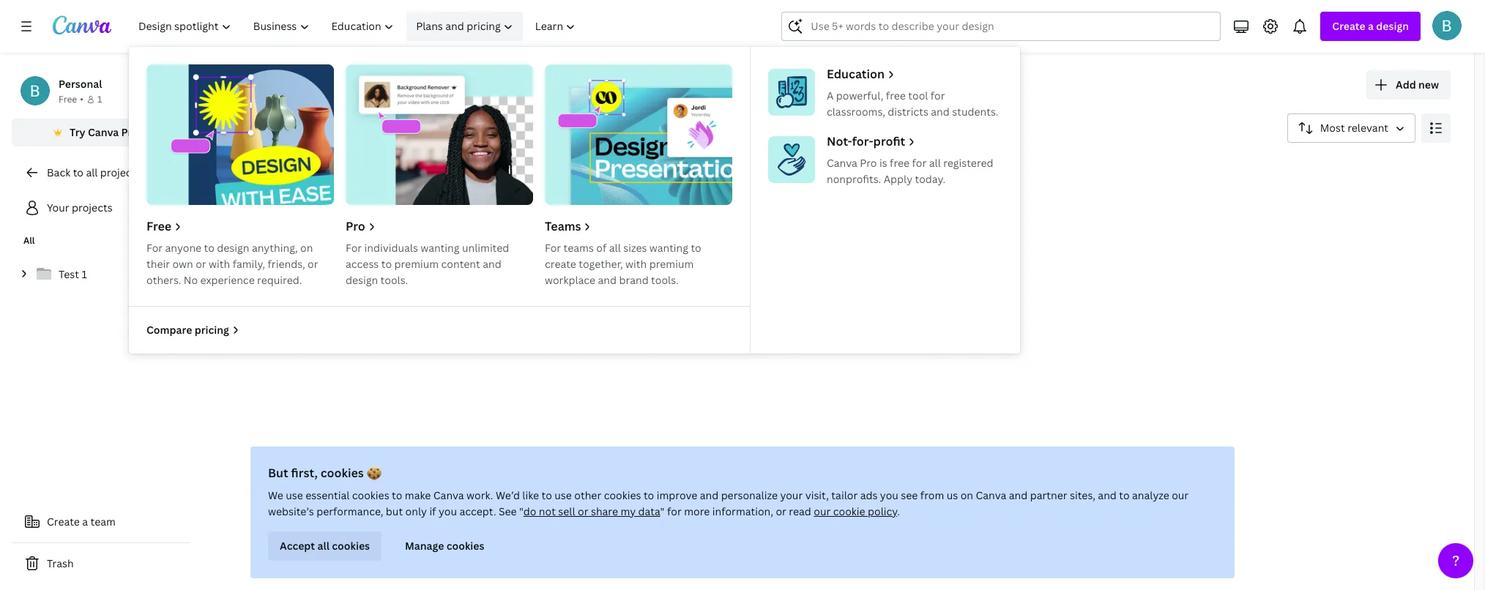 Task type: vqa. For each thing, say whether or not it's contained in the screenshot.
Free •
yes



Task type: locate. For each thing, give the bounding box(es) containing it.
starred link
[[202, 231, 400, 283]]

back to all projects
[[47, 165, 141, 179]]

for inside for teams of all sizes wanting to create together, with premium workplace and brand tools.
[[545, 241, 561, 255]]

2 wanting from the left
[[649, 241, 688, 255]]

you
[[880, 488, 898, 502], [439, 505, 457, 518]]

1 horizontal spatial use
[[555, 488, 572, 502]]

2 horizontal spatial pro
[[860, 156, 877, 170]]

0 vertical spatial all
[[208, 161, 221, 175]]

2 horizontal spatial for
[[545, 241, 561, 255]]

personalize
[[721, 488, 778, 502]]

all inside button
[[317, 539, 330, 553]]

data
[[638, 505, 660, 518]]

design inside dropdown button
[[1376, 19, 1409, 33]]

and inside for individuals wanting unlimited access to premium content and design tools.
[[483, 257, 501, 271]]

free
[[59, 93, 77, 105], [146, 218, 171, 234]]

create
[[545, 257, 576, 271]]

1 vertical spatial all
[[23, 234, 35, 247]]

wanting up 0
[[649, 241, 688, 255]]

1 vertical spatial our
[[814, 505, 831, 518]]

for down improve
[[667, 505, 682, 518]]

plans
[[416, 19, 443, 33]]

anyone
[[165, 241, 201, 255]]

2 use from the left
[[555, 488, 572, 502]]

1 inside 'test 1 0 items'
[[701, 243, 706, 257]]

tools. down 0
[[651, 273, 679, 287]]

0 horizontal spatial create
[[47, 515, 80, 529]]

to up data
[[644, 488, 654, 502]]

1 horizontal spatial for
[[912, 156, 927, 170]]

your
[[780, 488, 803, 502]]

pricing inside the plans and pricing popup button
[[467, 19, 501, 33]]

0 horizontal spatial on
[[300, 241, 313, 255]]

1 vertical spatial free
[[146, 218, 171, 234]]

test 1
[[59, 267, 87, 281]]

you right "if"
[[439, 505, 457, 518]]

tools. inside for teams of all sizes wanting to create together, with premium workplace and brand tools.
[[651, 273, 679, 287]]

1 with from the left
[[209, 257, 230, 271]]

from
[[920, 488, 944, 502]]

is
[[879, 156, 887, 170]]

0 horizontal spatial your
[[47, 201, 69, 215]]

test for test 1
[[59, 267, 79, 281]]

canva up "if"
[[433, 488, 464, 502]]

or
[[196, 257, 206, 271], [308, 257, 318, 271], [578, 505, 588, 518], [776, 505, 786, 518]]

to up items
[[691, 241, 701, 255]]

1 wanting from the left
[[421, 241, 460, 255]]

1 down your projects link
[[82, 267, 87, 281]]

1 vertical spatial a
[[82, 515, 88, 529]]

1 horizontal spatial all
[[208, 161, 221, 175]]

on
[[300, 241, 313, 255], [961, 488, 973, 502]]

pro inside try canva pro button
[[121, 125, 138, 139]]

uploads link
[[412, 231, 610, 283]]

for for teams
[[545, 241, 561, 255]]

0 horizontal spatial pricing
[[195, 323, 229, 337]]

1 vertical spatial pro
[[860, 156, 877, 170]]

with inside for teams of all sizes wanting to create together, with premium workplace and brand tools.
[[625, 257, 647, 271]]

and down together,
[[598, 273, 617, 287]]

3 for from the left
[[545, 241, 561, 255]]

2 premium from the left
[[649, 257, 694, 271]]

for inside for anyone to design anything, on their own or with family, friends, or others. no experience required.
[[146, 241, 163, 255]]

you up 'policy'
[[880, 488, 898, 502]]

plans and pricing button
[[407, 12, 523, 41]]

use
[[286, 488, 303, 502], [555, 488, 572, 502]]

accept all cookies
[[280, 539, 370, 553]]

1 horizontal spatial free
[[146, 218, 171, 234]]

all up today.
[[929, 156, 941, 170]]

or right 'friends,'
[[308, 257, 318, 271]]

visit,
[[805, 488, 829, 502]]

and right plans
[[445, 19, 464, 33]]

1 vertical spatial projects
[[100, 165, 141, 179]]

for inside but first, cookies 🍪 "dialog"
[[667, 505, 682, 518]]

1 vertical spatial create
[[47, 515, 80, 529]]

with for free
[[209, 257, 230, 271]]

free up "anyone"
[[146, 218, 171, 234]]

1 premium from the left
[[394, 257, 439, 271]]

"
[[519, 505, 523, 518], [660, 505, 665, 518]]

1 vertical spatial on
[[961, 488, 973, 502]]

and down the unlimited
[[483, 257, 501, 271]]

create inside button
[[47, 515, 80, 529]]

cookies up my on the bottom of the page
[[604, 488, 641, 502]]

registered
[[943, 156, 993, 170]]

0 vertical spatial you
[[880, 488, 898, 502]]

images button
[[397, 155, 444, 182]]

1 horizontal spatial "
[[660, 505, 665, 518]]

and right districts
[[931, 105, 950, 119]]

a left team
[[82, 515, 88, 529]]

0 vertical spatial our
[[1172, 488, 1189, 502]]

1 vertical spatial pricing
[[195, 323, 229, 337]]

design down access
[[346, 273, 378, 287]]

1 vertical spatial 1
[[701, 243, 706, 257]]

wanting
[[421, 241, 460, 255], [649, 241, 688, 255]]

pro up access
[[346, 218, 365, 234]]

compare
[[146, 323, 192, 337]]

our down the visit,
[[814, 505, 831, 518]]

1 horizontal spatial our
[[1172, 488, 1189, 502]]

0 horizontal spatial pro
[[121, 125, 138, 139]]

0 vertical spatial create
[[1332, 19, 1366, 33]]

and
[[445, 19, 464, 33], [931, 105, 950, 119], [483, 257, 501, 271], [598, 273, 617, 287], [700, 488, 719, 502], [1009, 488, 1028, 502], [1098, 488, 1117, 502]]

0
[[678, 259, 684, 271]]

try
[[70, 125, 85, 139]]

pro
[[121, 125, 138, 139], [860, 156, 877, 170], [346, 218, 365, 234]]

0 vertical spatial pricing
[[467, 19, 501, 33]]

nonprofits.
[[827, 172, 881, 186]]

0 horizontal spatial all
[[23, 234, 35, 247]]

apply
[[884, 172, 913, 186]]

make
[[405, 488, 431, 502]]

education
[[827, 66, 885, 82]]

ads
[[860, 488, 878, 502]]

our
[[1172, 488, 1189, 502], [814, 505, 831, 518]]

improve
[[657, 488, 697, 502]]

do
[[523, 505, 536, 518]]

of
[[596, 241, 607, 255]]

a up add new dropdown button
[[1368, 19, 1374, 33]]

and inside for teams of all sizes wanting to create together, with premium workplace and brand tools.
[[598, 273, 617, 287]]

1 tools. from the left
[[380, 273, 408, 287]]

1 horizontal spatial for
[[346, 241, 362, 255]]

2 horizontal spatial for
[[931, 89, 945, 103]]

to right back
[[73, 165, 83, 179]]

free inside plans and pricing menu
[[146, 218, 171, 234]]

for inside the a powerful, free tool for classrooms, districts and students.
[[931, 89, 945, 103]]

0 horizontal spatial a
[[82, 515, 88, 529]]

unlimited
[[462, 241, 509, 255]]

0 horizontal spatial use
[[286, 488, 303, 502]]

design left the brad klo image
[[1376, 19, 1409, 33]]

for
[[146, 241, 163, 255], [346, 241, 362, 255], [545, 241, 561, 255]]

for anyone to design anything, on their own or with family, friends, or others. no experience required.
[[146, 241, 318, 287]]

1 horizontal spatial pro
[[346, 218, 365, 234]]

2 for from the left
[[346, 241, 362, 255]]

like
[[522, 488, 539, 502]]

for up 'their'
[[146, 241, 163, 255]]

0 vertical spatial a
[[1368, 19, 1374, 33]]

0 horizontal spatial your projects
[[47, 201, 113, 215]]

1 horizontal spatial wanting
[[649, 241, 688, 255]]

our inside we use essential cookies to make canva work. we'd like to use other cookies to improve and personalize your visit, tailor ads you see from us on canva and partner sites, and to analyze our website's performance, but only if you accept. see "
[[1172, 488, 1189, 502]]

brand
[[619, 273, 649, 287]]

wanting inside for individuals wanting unlimited access to premium content and design tools.
[[421, 241, 460, 255]]

all right accept
[[317, 539, 330, 553]]

free left •
[[59, 93, 77, 105]]

0 horizontal spatial for
[[146, 241, 163, 255]]

we use essential cookies to make canva work. we'd like to use other cookies to improve and personalize your visit, tailor ads you see from us on canva and partner sites, and to analyze our website's performance, but only if you accept. see "
[[268, 488, 1189, 518]]

trash
[[47, 557, 74, 570]]

1 horizontal spatial create
[[1332, 19, 1366, 33]]

1 horizontal spatial your
[[202, 70, 256, 101]]

sizes
[[623, 241, 647, 255]]

0 horizontal spatial design
[[217, 241, 249, 255]]

tool
[[908, 89, 928, 103]]

tools. inside for individuals wanting unlimited access to premium content and design tools.
[[380, 273, 408, 287]]

canva right "try"
[[88, 125, 119, 139]]

0 horizontal spatial wanting
[[421, 241, 460, 255]]

1 horizontal spatial on
[[961, 488, 973, 502]]

trash link
[[12, 549, 190, 579]]

premium
[[394, 257, 439, 271], [649, 257, 694, 271]]

with up 'experience'
[[209, 257, 230, 271]]

1 " from the left
[[519, 505, 523, 518]]

Sort by button
[[1287, 114, 1416, 143]]

accept
[[280, 539, 315, 553]]

0 horizontal spatial test
[[59, 267, 79, 281]]

None search field
[[782, 12, 1221, 41]]

create for create a design
[[1332, 19, 1366, 33]]

or left read
[[776, 505, 786, 518]]

or right own
[[196, 257, 206, 271]]

canva up nonprofits.
[[827, 156, 857, 170]]

for right "tool"
[[931, 89, 945, 103]]

to right "anyone"
[[204, 241, 214, 255]]

2 vertical spatial design
[[346, 273, 378, 287]]

other
[[574, 488, 601, 502]]

1 use from the left
[[286, 488, 303, 502]]

for up access
[[346, 241, 362, 255]]

free inside canva pro is free for all registered nonprofits. apply today.
[[890, 156, 910, 170]]

for inside for individuals wanting unlimited access to premium content and design tools.
[[346, 241, 362, 255]]

0 horizontal spatial you
[[439, 505, 457, 518]]

Search search field
[[811, 12, 1192, 40]]

1 vertical spatial design
[[217, 241, 249, 255]]

test inside 'test 1 0 items'
[[678, 243, 699, 257]]

sell
[[558, 505, 575, 518]]

1 horizontal spatial with
[[625, 257, 647, 271]]

images
[[403, 161, 438, 175]]

classrooms,
[[827, 105, 885, 119]]

2 vertical spatial for
[[667, 505, 682, 518]]

with down sizes
[[625, 257, 647, 271]]

for inside canva pro is free for all registered nonprofits. apply today.
[[912, 156, 927, 170]]

only
[[405, 505, 427, 518]]

2 vertical spatial pro
[[346, 218, 365, 234]]

•
[[80, 93, 83, 105]]

free
[[886, 89, 906, 103], [890, 156, 910, 170]]

1 horizontal spatial premium
[[649, 257, 694, 271]]

all inside canva pro is free for all registered nonprofits. apply today.
[[929, 156, 941, 170]]

canva inside canva pro is free for all registered nonprofits. apply today.
[[827, 156, 857, 170]]

free up apply
[[890, 156, 910, 170]]

pro up back to all projects link
[[121, 125, 138, 139]]

all button
[[202, 155, 227, 182]]

1 right •
[[97, 93, 102, 105]]

2 horizontal spatial 1
[[701, 243, 706, 257]]

all right back
[[86, 165, 98, 179]]

to right the like
[[542, 488, 552, 502]]

manage cookies
[[405, 539, 484, 553]]

2 tools. from the left
[[651, 273, 679, 287]]

wanting up content
[[421, 241, 460, 255]]

0 horizontal spatial 1
[[82, 267, 87, 281]]

0 vertical spatial on
[[300, 241, 313, 255]]

a inside dropdown button
[[1368, 19, 1374, 33]]

all right of
[[609, 241, 621, 255]]

with inside for anyone to design anything, on their own or with family, friends, or others. no experience required.
[[209, 257, 230, 271]]

" down improve
[[660, 505, 665, 518]]

0 horizontal spatial for
[[667, 505, 682, 518]]

projects
[[261, 70, 359, 101], [100, 165, 141, 179], [72, 201, 113, 215]]

0 vertical spatial projects
[[261, 70, 359, 101]]

free up districts
[[886, 89, 906, 103]]

" right the see
[[519, 505, 523, 518]]

2 vertical spatial projects
[[72, 201, 113, 215]]

0 vertical spatial for
[[931, 89, 945, 103]]

most relevant
[[1320, 121, 1388, 135]]

0 vertical spatial free
[[886, 89, 906, 103]]

1 up items
[[701, 243, 706, 257]]

for up today.
[[912, 156, 927, 170]]

for
[[931, 89, 945, 103], [912, 156, 927, 170], [667, 505, 682, 518]]

folders
[[256, 161, 294, 175]]

we'd
[[496, 488, 520, 502]]

use up website's
[[286, 488, 303, 502]]

1 horizontal spatial tools.
[[651, 273, 679, 287]]

1 horizontal spatial a
[[1368, 19, 1374, 33]]

canva right us
[[976, 488, 1006, 502]]

0 vertical spatial your projects
[[202, 70, 359, 101]]

on up 'friends,'
[[300, 241, 313, 255]]

0 vertical spatial pro
[[121, 125, 138, 139]]

1 for test 1 0 items
[[701, 243, 706, 257]]

on right us
[[961, 488, 973, 502]]

design up family,
[[217, 241, 249, 255]]

1 horizontal spatial test
[[678, 243, 699, 257]]

with
[[209, 257, 230, 271], [625, 257, 647, 271]]

0 horizontal spatial premium
[[394, 257, 439, 271]]

to down individuals
[[381, 257, 392, 271]]

or right sell
[[578, 505, 588, 518]]

1 vertical spatial for
[[912, 156, 927, 170]]

canva
[[88, 125, 119, 139], [827, 156, 857, 170], [433, 488, 464, 502], [976, 488, 1006, 502]]

create inside dropdown button
[[1332, 19, 1366, 33]]

1 for from the left
[[146, 241, 163, 255]]

0 horizontal spatial with
[[209, 257, 230, 271]]

2 with from the left
[[625, 257, 647, 271]]

1 horizontal spatial design
[[346, 273, 378, 287]]

1 vertical spatial free
[[890, 156, 910, 170]]

use up sell
[[555, 488, 572, 502]]

pricing right plans
[[467, 19, 501, 33]]

pro left is
[[860, 156, 877, 170]]

0 vertical spatial design
[[1376, 19, 1409, 33]]

content
[[441, 257, 480, 271]]

0 vertical spatial test
[[678, 243, 699, 257]]

1 vertical spatial you
[[439, 505, 457, 518]]

add
[[1396, 78, 1416, 92]]

0 vertical spatial 1
[[97, 93, 102, 105]]

0 horizontal spatial "
[[519, 505, 523, 518]]

1 horizontal spatial pricing
[[467, 19, 501, 33]]

2 vertical spatial 1
[[82, 267, 87, 281]]

cookies down performance,
[[332, 539, 370, 553]]

top level navigation element
[[129, 12, 1020, 354]]

our right analyze on the bottom of page
[[1172, 488, 1189, 502]]

0 vertical spatial your
[[202, 70, 256, 101]]

for up create
[[545, 241, 561, 255]]

pricing
[[467, 19, 501, 33], [195, 323, 229, 337]]

tools. down individuals
[[380, 273, 408, 287]]

but
[[268, 465, 288, 481]]

canva pro is free for all registered nonprofits. apply today.
[[827, 156, 993, 186]]

0 horizontal spatial free
[[59, 93, 77, 105]]

test for test 1 0 items
[[678, 243, 699, 257]]

together,
[[579, 257, 623, 271]]

a inside button
[[82, 515, 88, 529]]

0 horizontal spatial tools.
[[380, 273, 408, 287]]

pricing right compare
[[195, 323, 229, 337]]

a for design
[[1368, 19, 1374, 33]]

access
[[346, 257, 379, 271]]

create for create a team
[[47, 515, 80, 529]]

videos
[[473, 161, 507, 175]]

our cookie policy link
[[814, 505, 897, 518]]

1 horizontal spatial your projects
[[202, 70, 359, 101]]

1 vertical spatial test
[[59, 267, 79, 281]]

pro inside canva pro is free for all registered nonprofits. apply today.
[[860, 156, 877, 170]]

0 vertical spatial free
[[59, 93, 77, 105]]

1 horizontal spatial 1
[[97, 93, 102, 105]]

2 horizontal spatial design
[[1376, 19, 1409, 33]]



Task type: describe. For each thing, give the bounding box(es) containing it.
and inside the plans and pricing popup button
[[445, 19, 464, 33]]

for-
[[852, 133, 873, 149]]

uploads
[[468, 250, 509, 264]]

starred
[[258, 250, 295, 264]]

all inside button
[[208, 161, 221, 175]]

your projects link
[[12, 193, 190, 223]]

test 1 link
[[12, 259, 190, 290]]

to inside for anyone to design anything, on their own or with family, friends, or others. no experience required.
[[204, 241, 214, 255]]

and right sites,
[[1098, 488, 1117, 502]]

to up but
[[392, 488, 402, 502]]

my
[[621, 505, 636, 518]]

test 1 0 items
[[678, 243, 710, 271]]

add new
[[1396, 78, 1439, 92]]

tailor
[[831, 488, 858, 502]]

free for free
[[146, 218, 171, 234]]

do not sell or share my data link
[[523, 505, 660, 518]]

back to all projects link
[[12, 158, 190, 187]]

not-for-profit
[[827, 133, 905, 149]]

family,
[[233, 257, 265, 271]]

teams
[[545, 218, 581, 234]]

for teams of all sizes wanting to create together, with premium workplace and brand tools.
[[545, 241, 701, 287]]

today.
[[915, 172, 945, 186]]

create a design button
[[1321, 12, 1421, 41]]

items
[[686, 259, 710, 271]]

free for free •
[[59, 93, 77, 105]]

performance,
[[316, 505, 383, 518]]

relevant
[[1348, 121, 1388, 135]]

required.
[[257, 273, 302, 287]]

manage
[[405, 539, 444, 553]]

with for teams
[[625, 257, 647, 271]]

design inside for individuals wanting unlimited access to premium content and design tools.
[[346, 273, 378, 287]]

work.
[[467, 488, 493, 502]]

not
[[539, 505, 556, 518]]

cookies down accept.
[[446, 539, 484, 553]]

sites,
[[1070, 488, 1095, 502]]

a
[[827, 89, 834, 103]]

to inside for individuals wanting unlimited access to premium content and design tools.
[[381, 257, 392, 271]]

their
[[146, 257, 170, 271]]

for for pro
[[346, 241, 362, 255]]

premium inside for individuals wanting unlimited access to premium content and design tools.
[[394, 257, 439, 271]]

to inside for teams of all sizes wanting to create together, with premium workplace and brand tools.
[[691, 241, 701, 255]]

manage cookies button
[[393, 532, 496, 561]]

pricing inside compare pricing link
[[195, 323, 229, 337]]

individuals
[[364, 241, 418, 255]]

a for team
[[82, 515, 88, 529]]

cookies down 🍪 at the left bottom of the page
[[352, 488, 389, 502]]

compare pricing link
[[146, 322, 241, 338]]

experience
[[200, 273, 255, 287]]

districts
[[888, 105, 928, 119]]

read
[[789, 505, 811, 518]]

cookies up essential
[[320, 465, 364, 481]]

brad klo image
[[1432, 11, 1462, 40]]

create a design
[[1332, 19, 1409, 33]]

on inside we use essential cookies to make canva work. we'd like to use other cookies to improve and personalize your visit, tailor ads you see from us on canva and partner sites, and to analyze our website's performance, but only if you accept. see "
[[961, 488, 973, 502]]

free •
[[59, 93, 83, 105]]

team
[[90, 515, 116, 529]]

design inside for anyone to design anything, on their own or with family, friends, or others. no experience required.
[[217, 241, 249, 255]]

canva inside button
[[88, 125, 119, 139]]

videos button
[[468, 155, 513, 182]]

plans and pricing menu
[[129, 47, 1020, 354]]

students.
[[952, 105, 998, 119]]

.
[[897, 505, 900, 518]]

but
[[386, 505, 403, 518]]

add new button
[[1366, 70, 1451, 100]]

" inside we use essential cookies to make canva work. we'd like to use other cookies to improve and personalize your visit, tailor ads you see from us on canva and partner sites, and to analyze our website's performance, but only if you accept. see "
[[519, 505, 523, 518]]

plans and pricing
[[416, 19, 501, 33]]

for for not-for-profit
[[912, 156, 927, 170]]

partner
[[1030, 488, 1067, 502]]

try canva pro
[[70, 125, 138, 139]]

a powerful, free tool for classrooms, districts and students.
[[827, 89, 998, 119]]

most
[[1320, 121, 1345, 135]]

others.
[[146, 273, 181, 287]]

us
[[947, 488, 958, 502]]

analyze
[[1132, 488, 1169, 502]]

do not sell or share my data " for more information, or read our cookie policy .
[[523, 505, 900, 518]]

for for education
[[931, 89, 945, 103]]

1 vertical spatial your projects
[[47, 201, 113, 215]]

accept all cookies button
[[268, 532, 382, 561]]

wanting inside for teams of all sizes wanting to create together, with premium workplace and brand tools.
[[649, 241, 688, 255]]

own
[[172, 257, 193, 271]]

free inside the a powerful, free tool for classrooms, districts and students.
[[886, 89, 906, 103]]

premium inside for teams of all sizes wanting to create together, with premium workplace and brand tools.
[[649, 257, 694, 271]]

designs button
[[323, 155, 374, 182]]

personal
[[59, 77, 102, 91]]

0 horizontal spatial our
[[814, 505, 831, 518]]

to left analyze on the bottom of page
[[1119, 488, 1130, 502]]

essential
[[306, 488, 350, 502]]

create a team button
[[12, 507, 190, 537]]

create a team
[[47, 515, 116, 529]]

profit
[[873, 133, 905, 149]]

workplace
[[545, 273, 595, 287]]

teams
[[564, 241, 594, 255]]

all inside for teams of all sizes wanting to create together, with premium workplace and brand tools.
[[609, 241, 621, 255]]

first,
[[291, 465, 318, 481]]

we
[[268, 488, 283, 502]]

more
[[684, 505, 710, 518]]

designs
[[329, 161, 368, 175]]

back
[[47, 165, 70, 179]]

compare pricing
[[146, 323, 229, 337]]

but first, cookies 🍪 dialog
[[250, 447, 1235, 579]]

see
[[901, 488, 918, 502]]

accept.
[[459, 505, 496, 518]]

information,
[[712, 505, 773, 518]]

for for free
[[146, 241, 163, 255]]

friends,
[[268, 257, 305, 271]]

2 " from the left
[[660, 505, 665, 518]]

on inside for anyone to design anything, on their own or with family, friends, or others. no experience required.
[[300, 241, 313, 255]]

see
[[499, 505, 517, 518]]

1 horizontal spatial you
[[880, 488, 898, 502]]

and inside the a powerful, free tool for classrooms, districts and students.
[[931, 105, 950, 119]]

1 vertical spatial your
[[47, 201, 69, 215]]

and up do not sell or share my data " for more information, or read our cookie policy .
[[700, 488, 719, 502]]

and left partner
[[1009, 488, 1028, 502]]

new
[[1418, 78, 1439, 92]]

share
[[591, 505, 618, 518]]

1 for test 1
[[82, 267, 87, 281]]



